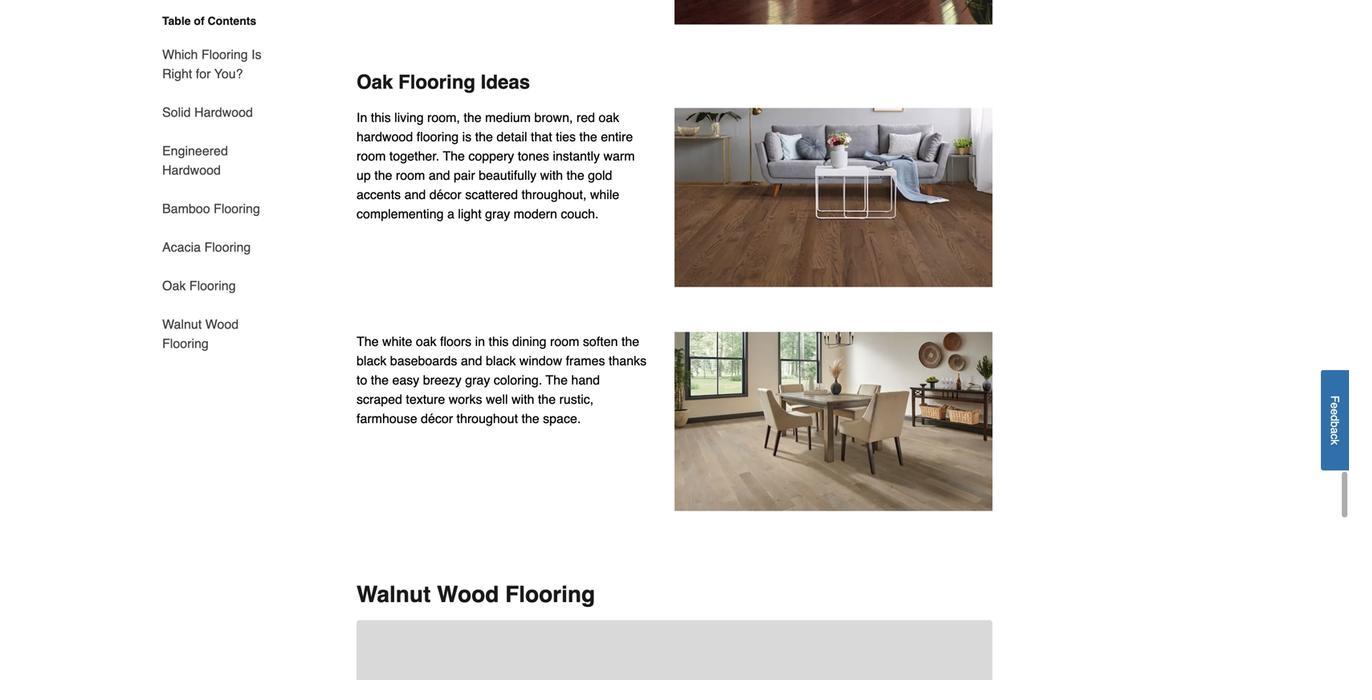 Task type: describe. For each thing, give the bounding box(es) containing it.
in this living room, the medium brown, red oak hardwood flooring is the detail that ties the entire room together. the coppery tones instantly warm up the room and pair beautifully with the gold accents and décor scattered throughout, while complementing a light gray modern couch.
[[357, 110, 635, 221]]

tones
[[518, 149, 549, 163]]

hardwood for engineered hardwood
[[162, 163, 221, 178]]

0 horizontal spatial room
[[357, 149, 386, 163]]

acacia flooring link
[[162, 228, 251, 267]]

1 vertical spatial walnut wood flooring
[[357, 582, 595, 608]]

instantly
[[553, 149, 600, 163]]

1 horizontal spatial room
[[396, 168, 425, 183]]

the white oak floors in this dining room soften the black baseboards and black window frames thanks to the easy breezy gray coloring. the hand scraped texture works well with the rustic, farmhouse décor throughout the space.
[[357, 334, 647, 426]]

red
[[577, 110, 595, 125]]

flooring for acacia flooring
[[204, 240, 251, 255]]

scraped
[[357, 392, 402, 407]]

engineered hardwood
[[162, 143, 228, 178]]

is
[[252, 47, 262, 62]]

acacia
[[162, 240, 201, 255]]

and inside the white oak floors in this dining room soften the black baseboards and black window frames thanks to the easy breezy gray coloring. the hand scraped texture works well with the rustic, farmhouse décor throughout the space.
[[461, 353, 482, 368]]

a inside button
[[1329, 428, 1342, 434]]

flooring for bamboo flooring
[[214, 201, 260, 216]]

is
[[462, 129, 472, 144]]

warm
[[604, 149, 635, 163]]

bamboo flooring link
[[162, 190, 260, 228]]

in
[[357, 110, 367, 125]]

thanks
[[609, 353, 647, 368]]

ideas
[[481, 71, 530, 93]]

décor inside "in this living room, the medium brown, red oak hardwood flooring is the detail that ties the entire room together. the coppery tones instantly warm up the room and pair beautifully with the gold accents and décor scattered throughout, while complementing a light gray modern couch."
[[430, 187, 462, 202]]

2 horizontal spatial the
[[546, 373, 568, 388]]

table
[[162, 14, 191, 27]]

light coffee walnut engineered hardwood flooring, a table, sofa, fireplace and two rust chairs. image
[[357, 621, 993, 680]]

oak for oak flooring
[[162, 278, 186, 293]]

1 horizontal spatial and
[[429, 168, 450, 183]]

oak flooring ideas
[[357, 71, 530, 93]]

the right is
[[475, 129, 493, 144]]

room,
[[427, 110, 460, 125]]

1 vertical spatial and
[[405, 187, 426, 202]]

oak flooring link
[[162, 267, 236, 305]]

right
[[162, 66, 192, 81]]

living
[[395, 110, 424, 125]]

texture
[[406, 392, 445, 407]]

the down instantly
[[567, 168, 585, 183]]

bamboo
[[162, 201, 210, 216]]

0 horizontal spatial the
[[357, 334, 379, 349]]

throughout,
[[522, 187, 587, 202]]

dining
[[512, 334, 547, 349]]

f e e d b a c k
[[1329, 396, 1342, 445]]

hardwood
[[357, 129, 413, 144]]

the inside "in this living room, the medium brown, red oak hardwood flooring is the detail that ties the entire room together. the coppery tones instantly warm up the room and pair beautifully with the gold accents and décor scattered throughout, while complementing a light gray modern couch."
[[443, 149, 465, 163]]

coppery
[[469, 149, 514, 163]]

to
[[357, 373, 367, 388]]

floors
[[440, 334, 472, 349]]

couch.
[[561, 206, 599, 221]]

space.
[[543, 411, 581, 426]]

you?
[[214, 66, 243, 81]]

gray inside the white oak floors in this dining room soften the black baseboards and black window frames thanks to the easy breezy gray coloring. the hand scraped texture works well with the rustic, farmhouse décor throughout the space.
[[465, 373, 490, 388]]

the right up
[[375, 168, 392, 183]]

table of contents
[[162, 14, 256, 27]]

contents
[[208, 14, 256, 27]]

that
[[531, 129, 552, 144]]

baseboards
[[390, 353, 457, 368]]

walnut wood flooring link
[[162, 305, 264, 353]]

f e e d b a c k button
[[1322, 370, 1350, 471]]

while
[[590, 187, 620, 202]]

engineered
[[162, 143, 228, 158]]

accents
[[357, 187, 401, 202]]

c
[[1329, 434, 1342, 440]]

table of contents element
[[143, 13, 264, 353]]

oak inside "in this living room, the medium brown, red oak hardwood flooring is the detail that ties the entire room together. the coppery tones instantly warm up the room and pair beautifully with the gold accents and décor scattered throughout, while complementing a light gray modern couch."
[[599, 110, 620, 125]]

scattered
[[465, 187, 518, 202]]

medium
[[485, 110, 531, 125]]

entire
[[601, 129, 633, 144]]

oak flooring
[[162, 278, 236, 293]]

which flooring is right for you? link
[[162, 35, 264, 93]]

of
[[194, 14, 205, 27]]

k
[[1329, 440, 1342, 445]]

a dining room with light white oak floors, a wooden table with fabric chairs and a black chandelier. image
[[675, 332, 993, 511]]

f
[[1329, 396, 1342, 403]]

1 horizontal spatial wood
[[437, 582, 499, 608]]

red oak flooring in a dining room with tan chairs, side table, 5-light chandelier and a wood table. image
[[675, 0, 993, 24]]

which flooring is right for you?
[[162, 47, 262, 81]]

the up thanks
[[622, 334, 640, 349]]



Task type: locate. For each thing, give the bounding box(es) containing it.
solid hardwood
[[162, 105, 253, 120]]

oak
[[599, 110, 620, 125], [416, 334, 437, 349]]

1 vertical spatial a
[[1329, 428, 1342, 434]]

breezy
[[423, 373, 462, 388]]

oak up baseboards on the bottom left of page
[[416, 334, 437, 349]]

b
[[1329, 422, 1342, 428]]

0 horizontal spatial wood
[[205, 317, 239, 332]]

window
[[520, 353, 562, 368]]

1 vertical spatial room
[[396, 168, 425, 183]]

décor inside the white oak floors in this dining room soften the black baseboards and black window frames thanks to the easy breezy gray coloring. the hand scraped texture works well with the rustic, farmhouse décor throughout the space.
[[421, 411, 453, 426]]

frames
[[566, 353, 605, 368]]

room down together.
[[396, 168, 425, 183]]

1 vertical spatial walnut
[[357, 582, 431, 608]]

with down coloring.
[[512, 392, 535, 407]]

the
[[464, 110, 482, 125], [475, 129, 493, 144], [580, 129, 597, 144], [375, 168, 392, 183], [567, 168, 585, 183], [622, 334, 640, 349], [371, 373, 389, 388], [538, 392, 556, 407], [522, 411, 540, 426]]

the up is
[[464, 110, 482, 125]]

room up frames
[[550, 334, 580, 349]]

décor down pair
[[430, 187, 462, 202]]

modern
[[514, 206, 557, 221]]

a inside "in this living room, the medium brown, red oak hardwood flooring is the detail that ties the entire room together. the coppery tones instantly warm up the room and pair beautifully with the gold accents and décor scattered throughout, while complementing a light gray modern couch."
[[447, 206, 455, 221]]

walnut inside walnut wood flooring
[[162, 317, 202, 332]]

0 vertical spatial a
[[447, 206, 455, 221]]

1 vertical spatial oak
[[416, 334, 437, 349]]

e up b
[[1329, 409, 1342, 415]]

0 vertical spatial hardwood
[[194, 105, 253, 120]]

décor
[[430, 187, 462, 202], [421, 411, 453, 426]]

0 vertical spatial gray
[[485, 206, 510, 221]]

walnut
[[162, 317, 202, 332], [357, 582, 431, 608]]

solid hardwood link
[[162, 93, 253, 132]]

1 vertical spatial with
[[512, 392, 535, 407]]

this inside the white oak floors in this dining room soften the black baseboards and black window frames thanks to the easy breezy gray coloring. the hand scraped texture works well with the rustic, farmhouse décor throughout the space.
[[489, 334, 509, 349]]

the left space.
[[522, 411, 540, 426]]

hardwood for solid hardwood
[[194, 105, 253, 120]]

1 vertical spatial gray
[[465, 373, 490, 388]]

1 horizontal spatial oak
[[357, 71, 393, 93]]

bamboo flooring
[[162, 201, 260, 216]]

0 horizontal spatial oak
[[416, 334, 437, 349]]

2 black from the left
[[486, 353, 516, 368]]

flooring for oak flooring
[[189, 278, 236, 293]]

1 vertical spatial the
[[357, 334, 379, 349]]

1 horizontal spatial black
[[486, 353, 516, 368]]

1 horizontal spatial a
[[1329, 428, 1342, 434]]

flooring for oak flooring ideas
[[398, 71, 476, 93]]

the right to
[[371, 373, 389, 388]]

acacia flooring
[[162, 240, 251, 255]]

décor down "texture"
[[421, 411, 453, 426]]

0 horizontal spatial oak
[[162, 278, 186, 293]]

complementing
[[357, 206, 444, 221]]

oak inside 'table of contents' element
[[162, 278, 186, 293]]

works
[[449, 392, 482, 407]]

gray up works
[[465, 373, 490, 388]]

2 horizontal spatial room
[[550, 334, 580, 349]]

0 horizontal spatial black
[[357, 353, 387, 368]]

a left light
[[447, 206, 455, 221]]

0 vertical spatial oak
[[599, 110, 620, 125]]

1 vertical spatial oak
[[162, 278, 186, 293]]

hardwood down engineered
[[162, 163, 221, 178]]

the down window
[[546, 373, 568, 388]]

2 e from the top
[[1329, 409, 1342, 415]]

1 horizontal spatial walnut
[[357, 582, 431, 608]]

2 vertical spatial the
[[546, 373, 568, 388]]

0 horizontal spatial and
[[405, 187, 426, 202]]

a up k
[[1329, 428, 1342, 434]]

farmhouse
[[357, 411, 417, 426]]

d
[[1329, 415, 1342, 422]]

1 vertical spatial wood
[[437, 582, 499, 608]]

0 vertical spatial and
[[429, 168, 450, 183]]

rustic,
[[560, 392, 594, 407]]

1 e from the top
[[1329, 403, 1342, 409]]

the left white
[[357, 334, 379, 349]]

0 horizontal spatial a
[[447, 206, 455, 221]]

flooring inside 'link'
[[204, 240, 251, 255]]

this inside "in this living room, the medium brown, red oak hardwood flooring is the detail that ties the entire room together. the coppery tones instantly warm up the room and pair beautifully with the gold accents and décor scattered throughout, while complementing a light gray modern couch."
[[371, 110, 391, 125]]

light
[[458, 206, 482, 221]]

2 vertical spatial and
[[461, 353, 482, 368]]

gray down scattered
[[485, 206, 510, 221]]

oak down acacia
[[162, 278, 186, 293]]

0 vertical spatial the
[[443, 149, 465, 163]]

with up throughout,
[[540, 168, 563, 183]]

solid
[[162, 105, 191, 120]]

room
[[357, 149, 386, 163], [396, 168, 425, 183], [550, 334, 580, 349]]

2 horizontal spatial and
[[461, 353, 482, 368]]

black
[[357, 353, 387, 368], [486, 353, 516, 368]]

brown,
[[535, 110, 573, 125]]

0 vertical spatial oak
[[357, 71, 393, 93]]

gold
[[588, 168, 613, 183]]

1 horizontal spatial walnut wood flooring
[[357, 582, 595, 608]]

0 vertical spatial walnut
[[162, 317, 202, 332]]

the down red
[[580, 129, 597, 144]]

black up coloring.
[[486, 353, 516, 368]]

0 vertical spatial this
[[371, 110, 391, 125]]

0 vertical spatial décor
[[430, 187, 462, 202]]

1 vertical spatial décor
[[421, 411, 453, 426]]

room inside the white oak floors in this dining room soften the black baseboards and black window frames thanks to the easy breezy gray coloring. the hand scraped texture works well with the rustic, farmhouse décor throughout the space.
[[550, 334, 580, 349]]

1 vertical spatial this
[[489, 334, 509, 349]]

1 vertical spatial hardwood
[[162, 163, 221, 178]]

1 horizontal spatial this
[[489, 334, 509, 349]]

oak
[[357, 71, 393, 93], [162, 278, 186, 293]]

0 horizontal spatial with
[[512, 392, 535, 407]]

gray inside "in this living room, the medium brown, red oak hardwood flooring is the detail that ties the entire room together. the coppery tones instantly warm up the room and pair beautifully with the gold accents and décor scattered throughout, while complementing a light gray modern couch."
[[485, 206, 510, 221]]

oak up entire
[[599, 110, 620, 125]]

0 horizontal spatial walnut
[[162, 317, 202, 332]]

oak inside the white oak floors in this dining room soften the black baseboards and black window frames thanks to the easy breezy gray coloring. the hand scraped texture works well with the rustic, farmhouse décor throughout the space.
[[416, 334, 437, 349]]

2 vertical spatial room
[[550, 334, 580, 349]]

hardwood inside engineered hardwood
[[162, 163, 221, 178]]

with
[[540, 168, 563, 183], [512, 392, 535, 407]]

well
[[486, 392, 508, 407]]

oak for oak flooring ideas
[[357, 71, 393, 93]]

hand
[[572, 373, 600, 388]]

ties
[[556, 129, 576, 144]]

engineered hardwood link
[[162, 132, 264, 190]]

up
[[357, 168, 371, 183]]

e up d
[[1329, 403, 1342, 409]]

the
[[443, 149, 465, 163], [357, 334, 379, 349], [546, 373, 568, 388]]

pair
[[454, 168, 475, 183]]

which
[[162, 47, 198, 62]]

0 horizontal spatial this
[[371, 110, 391, 125]]

the up pair
[[443, 149, 465, 163]]

1 black from the left
[[357, 353, 387, 368]]

together.
[[390, 149, 440, 163]]

hardwood
[[194, 105, 253, 120], [162, 163, 221, 178]]

gray
[[485, 206, 510, 221], [465, 373, 490, 388]]

room up up
[[357, 149, 386, 163]]

a living room with medium brown red oak floors, modern style couch and gold decor and accents. image
[[675, 108, 993, 287]]

and up complementing on the top of the page
[[405, 187, 426, 202]]

easy
[[392, 373, 420, 388]]

throughout
[[457, 411, 518, 426]]

black up to
[[357, 353, 387, 368]]

with inside "in this living room, the medium brown, red oak hardwood flooring is the detail that ties the entire room together. the coppery tones instantly warm up the room and pair beautifully with the gold accents and décor scattered throughout, while complementing a light gray modern couch."
[[540, 168, 563, 183]]

1 horizontal spatial oak
[[599, 110, 620, 125]]

white
[[382, 334, 412, 349]]

0 vertical spatial room
[[357, 149, 386, 163]]

flooring inside which flooring is right for you?
[[202, 47, 248, 62]]

soften
[[583, 334, 618, 349]]

and left pair
[[429, 168, 450, 183]]

flooring for which flooring is right for you?
[[202, 47, 248, 62]]

with inside the white oak floors in this dining room soften the black baseboards and black window frames thanks to the easy breezy gray coloring. the hand scraped texture works well with the rustic, farmhouse décor throughout the space.
[[512, 392, 535, 407]]

1 horizontal spatial with
[[540, 168, 563, 183]]

0 vertical spatial with
[[540, 168, 563, 183]]

this
[[371, 110, 391, 125], [489, 334, 509, 349]]

beautifully
[[479, 168, 537, 183]]

0 vertical spatial wood
[[205, 317, 239, 332]]

walnut wood flooring inside 'table of contents' element
[[162, 317, 239, 351]]

1 horizontal spatial the
[[443, 149, 465, 163]]

wood inside 'table of contents' element
[[205, 317, 239, 332]]

and down in
[[461, 353, 482, 368]]

e
[[1329, 403, 1342, 409], [1329, 409, 1342, 415]]

and
[[429, 168, 450, 183], [405, 187, 426, 202], [461, 353, 482, 368]]

the up space.
[[538, 392, 556, 407]]

in
[[475, 334, 485, 349]]

flooring
[[417, 129, 459, 144]]

flooring
[[202, 47, 248, 62], [398, 71, 476, 93], [214, 201, 260, 216], [204, 240, 251, 255], [189, 278, 236, 293], [162, 336, 209, 351], [505, 582, 595, 608]]

a
[[447, 206, 455, 221], [1329, 428, 1342, 434]]

0 horizontal spatial walnut wood flooring
[[162, 317, 239, 351]]

coloring.
[[494, 373, 542, 388]]

0 vertical spatial walnut wood flooring
[[162, 317, 239, 351]]

hardwood down you?
[[194, 105, 253, 120]]

detail
[[497, 129, 527, 144]]

wood
[[205, 317, 239, 332], [437, 582, 499, 608]]

oak up in
[[357, 71, 393, 93]]

for
[[196, 66, 211, 81]]



Task type: vqa. For each thing, say whether or not it's contained in the screenshot.
couch. at the left top
yes



